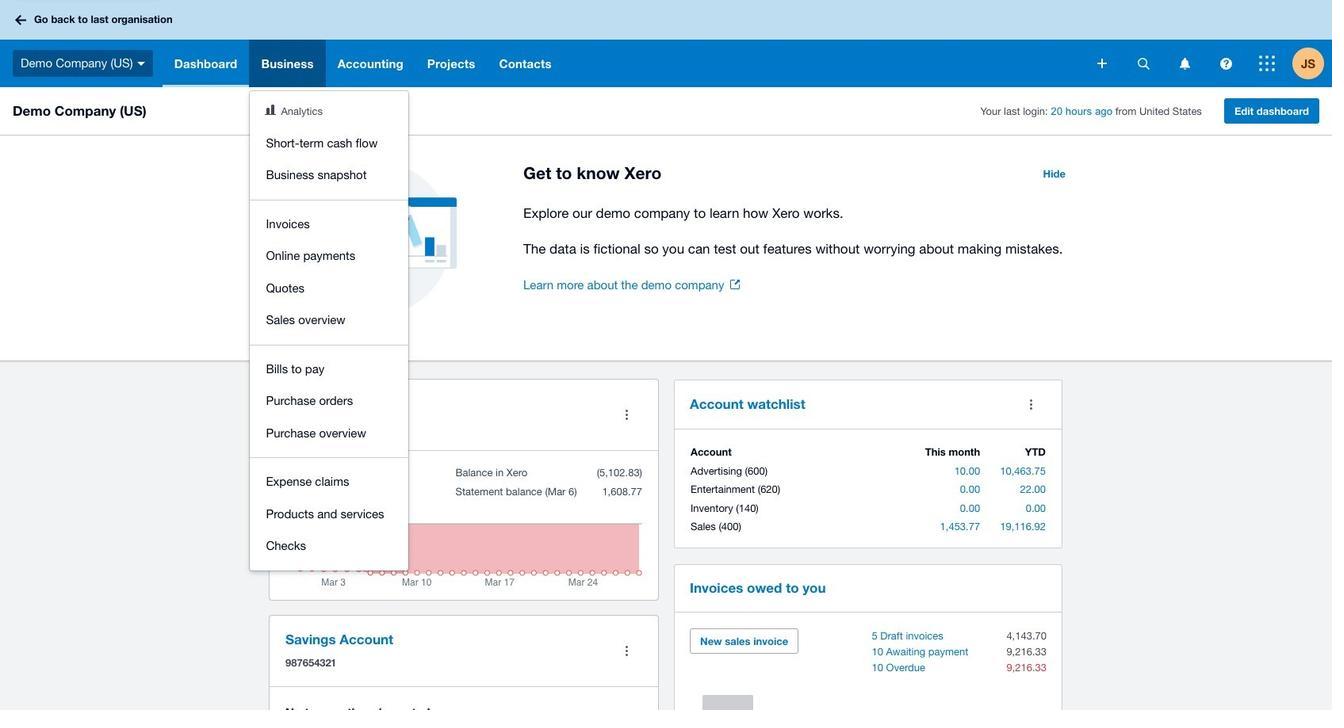 Task type: describe. For each thing, give the bounding box(es) containing it.
1 horizontal spatial svg image
[[1097, 59, 1107, 68]]

2 horizontal spatial svg image
[[1259, 56, 1275, 71]]

0 horizontal spatial svg image
[[15, 15, 26, 25]]

intro banner body element
[[523, 202, 1075, 260]]



Task type: locate. For each thing, give the bounding box(es) containing it.
svg image
[[15, 15, 26, 25], [1259, 56, 1275, 71], [1097, 59, 1107, 68]]

list box
[[250, 91, 409, 571]]

header chart image
[[265, 105, 276, 115]]

1 vertical spatial manage menu toggle image
[[611, 636, 642, 667]]

manage menu toggle image
[[611, 399, 642, 431], [611, 636, 642, 667]]

2 manage menu toggle image from the top
[[611, 636, 642, 667]]

0 vertical spatial manage menu toggle image
[[611, 399, 642, 431]]

svg image
[[1137, 57, 1149, 69], [1180, 57, 1190, 69], [1220, 57, 1232, 69], [137, 62, 145, 66]]

group
[[250, 91, 409, 571]]

1 manage menu toggle image from the top
[[611, 399, 642, 431]]

banner
[[0, 0, 1332, 571]]



Task type: vqa. For each thing, say whether or not it's contained in the screenshot.
row containing Item / description
no



